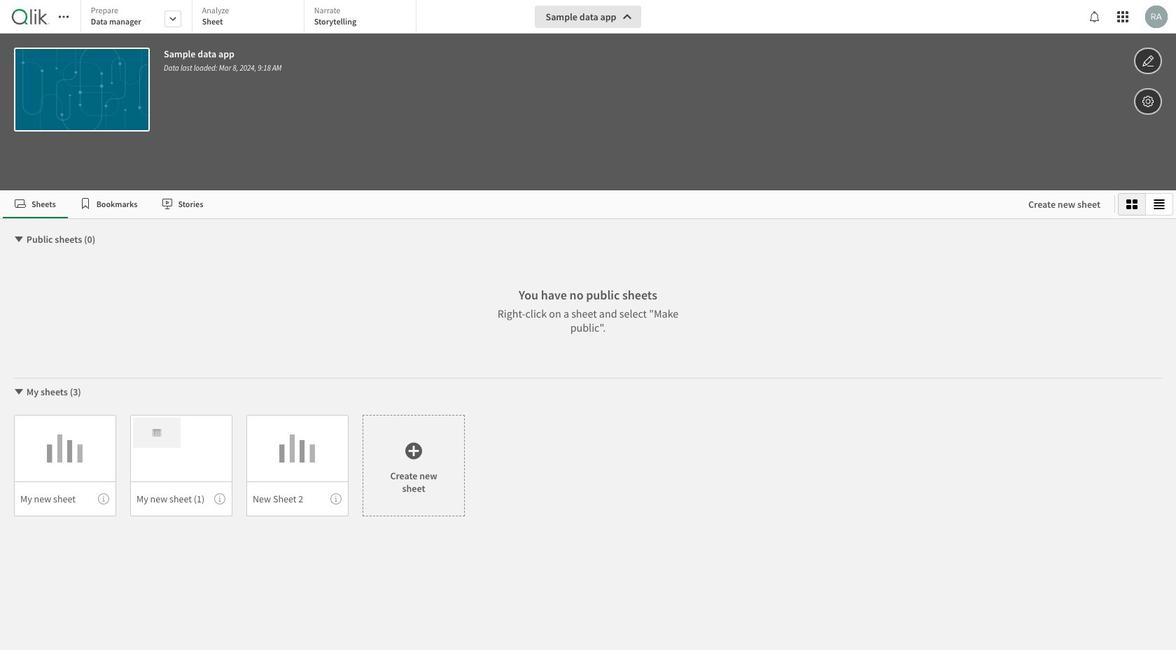 Task type: describe. For each thing, give the bounding box(es) containing it.
menu item for my new sheet sheet is selected. press the spacebar or enter key to open my new sheet sheet. use the right and left arrow keys to navigate. element
[[14, 482, 116, 517]]

2 collapse image from the top
[[13, 387, 25, 398]]

tooltip for my new sheet sheet is selected. press the spacebar or enter key to open my new sheet sheet. use the right and left arrow keys to navigate. element's menu item
[[98, 494, 109, 505]]

0 vertical spatial tab list
[[80, 0, 421, 35]]

tooltip for my new sheet (1) sheet is selected. press the spacebar or enter key to open my new sheet (1) sheet. use the right and left arrow keys to navigate. element menu item
[[214, 494, 225, 505]]

list view image
[[1154, 199, 1165, 210]]

ruby anderson image
[[1146, 6, 1168, 28]]

1 vertical spatial tab list
[[3, 190, 1015, 218]]

menu item for my new sheet (1) sheet is selected. press the spacebar or enter key to open my new sheet (1) sheet. use the right and left arrow keys to navigate. element
[[130, 482, 232, 517]]

new sheet 2 sheet is selected. press the spacebar or enter key to open new sheet 2 sheet. use the right and left arrow keys to navigate. element
[[246, 415, 349, 517]]

edit image
[[1142, 53, 1155, 69]]



Task type: locate. For each thing, give the bounding box(es) containing it.
toolbar
[[0, 0, 1176, 190]]

0 horizontal spatial menu item
[[14, 482, 116, 517]]

1 collapse image from the top
[[13, 234, 25, 245]]

collapse image
[[13, 234, 25, 245], [13, 387, 25, 398]]

1 menu item from the left
[[14, 482, 116, 517]]

2 horizontal spatial tooltip
[[331, 494, 342, 505]]

3 menu item from the left
[[246, 482, 349, 517]]

tooltip for menu item for new sheet 2 sheet is selected. press the spacebar or enter key to open new sheet 2 sheet. use the right and left arrow keys to navigate. element
[[331, 494, 342, 505]]

tooltip inside my new sheet sheet is selected. press the spacebar or enter key to open my new sheet sheet. use the right and left arrow keys to navigate. element
[[98, 494, 109, 505]]

my new sheet (1) sheet is selected. press the spacebar or enter key to open my new sheet (1) sheet. use the right and left arrow keys to navigate. element
[[130, 415, 232, 517]]

1 vertical spatial collapse image
[[13, 387, 25, 398]]

2 menu item from the left
[[130, 482, 232, 517]]

tab list
[[80, 0, 421, 35], [3, 190, 1015, 218]]

tooltip
[[98, 494, 109, 505], [214, 494, 225, 505], [331, 494, 342, 505]]

application
[[0, 0, 1176, 651]]

1 horizontal spatial tooltip
[[214, 494, 225, 505]]

1 horizontal spatial menu item
[[130, 482, 232, 517]]

tooltip inside new sheet 2 sheet is selected. press the spacebar or enter key to open new sheet 2 sheet. use the right and left arrow keys to navigate. element
[[331, 494, 342, 505]]

1 tooltip from the left
[[98, 494, 109, 505]]

0 vertical spatial collapse image
[[13, 234, 25, 245]]

menu item for new sheet 2 sheet is selected. press the spacebar or enter key to open new sheet 2 sheet. use the right and left arrow keys to navigate. element
[[246, 482, 349, 517]]

app options image
[[1142, 93, 1155, 110]]

group
[[1118, 193, 1174, 216]]

2 tooltip from the left
[[214, 494, 225, 505]]

tooltip inside my new sheet (1) sheet is selected. press the spacebar or enter key to open my new sheet (1) sheet. use the right and left arrow keys to navigate. element
[[214, 494, 225, 505]]

2 horizontal spatial menu item
[[246, 482, 349, 517]]

0 horizontal spatial tooltip
[[98, 494, 109, 505]]

grid view image
[[1127, 199, 1138, 210]]

menu item
[[14, 482, 116, 517], [130, 482, 232, 517], [246, 482, 349, 517]]

my new sheet sheet is selected. press the spacebar or enter key to open my new sheet sheet. use the right and left arrow keys to navigate. element
[[14, 415, 116, 517]]

3 tooltip from the left
[[331, 494, 342, 505]]



Task type: vqa. For each thing, say whether or not it's contained in the screenshot.
tooltip to the right
yes



